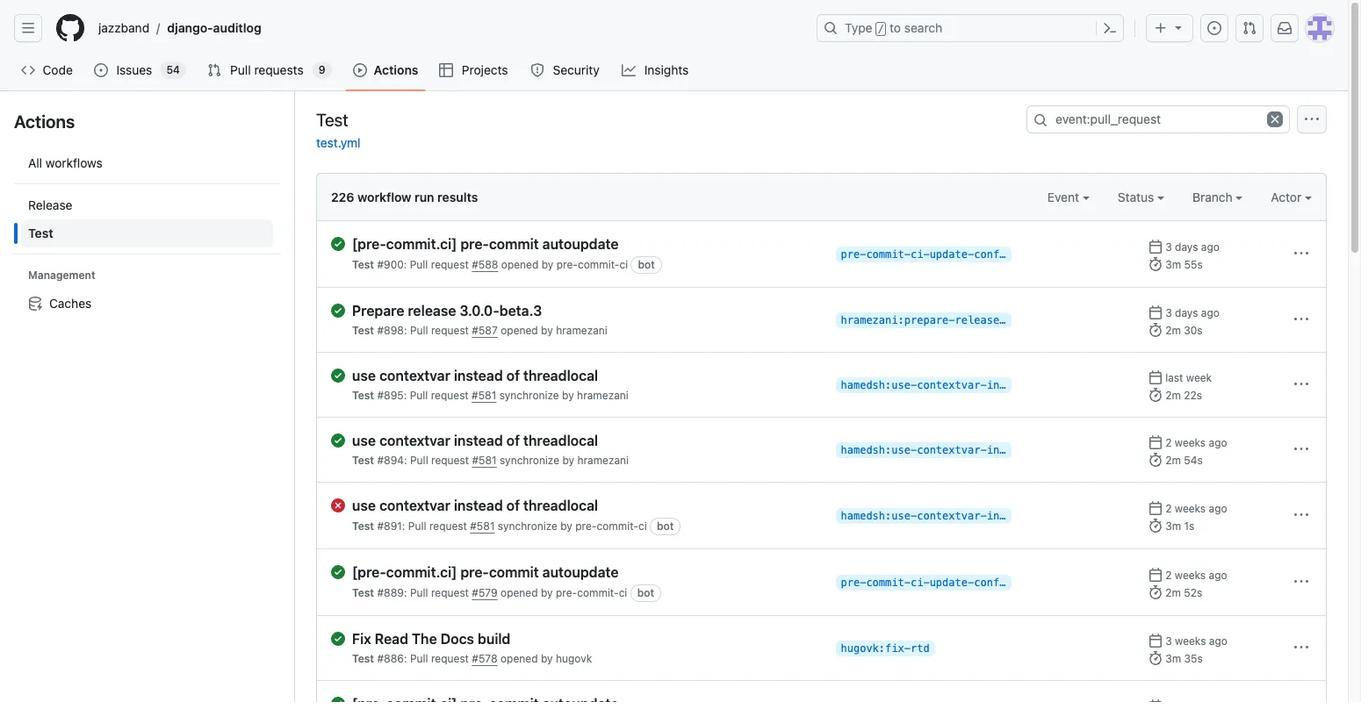 Task type: vqa. For each thing, say whether or not it's contained in the screenshot.
weeks related to 35s
yes



Task type: locate. For each thing, give the bounding box(es) containing it.
2 weeks ago for autoupdate
[[1165, 569, 1227, 582]]

fix read the docs build link
[[352, 630, 821, 648]]

2 vertical spatial hamedsh:use-contextvar-instead-of-threadvars
[[841, 510, 1120, 522]]

hramezani link for prepare release 3.0.0-beta.3 test #898: pull request #587 opened             by hramezani
[[556, 324, 607, 337]]

2 vertical spatial instead-
[[987, 510, 1037, 522]]

2 vertical spatial bot
[[637, 587, 654, 600]]

weeks for 1s
[[1175, 502, 1206, 515]]

[pre- up test #900:
[[352, 236, 386, 252]]

2 config from the top
[[974, 577, 1012, 589]]

1 vertical spatial pre-commit-ci-update-config
[[841, 577, 1012, 589]]

search image
[[1034, 113, 1048, 127]]

2 vertical spatial threadlocal
[[523, 498, 598, 514]]

3 3m from the top
[[1165, 652, 1181, 666]]

synchronize down use contextvar instead of threadlocal
[[498, 520, 557, 533]]

hamedsh:use-contextvar-instead-of-threadvars
[[841, 379, 1120, 392], [841, 444, 1120, 457], [841, 510, 1120, 522]]

hugovk:fix-rtd link
[[836, 641, 935, 657]]

1 contextvar from the top
[[379, 368, 450, 384]]

use down prepare
[[352, 368, 376, 384]]

1 [pre-commit.ci] pre-commit autoupdate link from the top
[[352, 235, 821, 253]]

1 hamedsh:use-contextvar-instead-of-threadvars from the top
[[841, 379, 1120, 392]]

1 vertical spatial actions
[[14, 112, 75, 132]]

actions up all on the left
[[14, 112, 75, 132]]

0 vertical spatial actions
[[374, 62, 418, 77]]

1 2m from the top
[[1165, 324, 1181, 337]]

1 of- from the top
[[1037, 379, 1056, 392]]

pre-commit-ci-update-config link up rtd
[[836, 575, 1012, 591]]

0 vertical spatial 2
[[1165, 436, 1172, 450]]

1 vertical spatial hramezani
[[577, 389, 628, 402]]

graph image
[[622, 63, 636, 77]]

2 days from the top
[[1175, 306, 1198, 320]]

0 vertical spatial calendar image
[[1148, 240, 1162, 254]]

#581 up use contextvar instead of threadlocal test #894: pull request #581 synchronize             by hramezani
[[472, 389, 496, 402]]

threadvars
[[1056, 379, 1120, 392], [1056, 444, 1120, 457], [1056, 510, 1120, 522]]

hramezani inside the use contextvar instead of threadlocal test #895: pull request #581 synchronize             by hramezani
[[577, 389, 628, 402]]

2 run duration image from the top
[[1148, 519, 1162, 533]]

0 vertical spatial commit
[[489, 236, 539, 252]]

update- for 3
[[930, 248, 974, 261]]

2 weeks ago up 54s
[[1165, 436, 1227, 450]]

request up use contextvar instead of threadlocal
[[431, 454, 469, 467]]

2 ci- from the top
[[911, 577, 930, 589]]

issue opened image left issues
[[94, 63, 108, 77]]

2 contextvar from the top
[[379, 433, 450, 449]]

commit for #588
[[489, 236, 539, 252]]

2 vertical spatial of
[[506, 498, 520, 514]]

commit.ci] for pull request #588 opened             by pre-commit-ci
[[386, 236, 457, 252]]

#900:
[[377, 258, 407, 271]]

1 threadvars from the top
[[1056, 379, 1120, 392]]

contextvar for use contextvar instead of threadlocal
[[379, 498, 450, 514]]

2 vertical spatial 3m
[[1165, 652, 1181, 666]]

calendar image for 3m 35s
[[1148, 634, 1162, 648]]

ago for 3m 35s
[[1209, 635, 1227, 648]]

0 vertical spatial days
[[1175, 241, 1198, 254]]

2 calendar image from the top
[[1148, 501, 1162, 515]]

3 up the 3m 55s
[[1165, 241, 1172, 254]]

hugovk:fix-
[[841, 643, 911, 655]]

1 vertical spatial threadvars
[[1056, 444, 1120, 457]]

hramezani link for use contextvar instead of threadlocal test #894: pull request #581 synchronize             by hramezani
[[577, 454, 629, 467]]

1 horizontal spatial /
[[878, 23, 884, 35]]

3 days ago up 55s at the top right of page
[[1165, 241, 1220, 254]]

3 up 2m 30s
[[1165, 306, 1172, 320]]

3m left 1s
[[1165, 520, 1181, 533]]

3 show options image from the top
[[1294, 641, 1308, 655]]

synchronize up use contextvar instead of threadlocal test #894: pull request #581 synchronize             by hramezani
[[499, 389, 559, 402]]

2 up 2m 52s
[[1165, 569, 1172, 582]]

1 run duration image from the top
[[1148, 323, 1162, 337]]

weeks for 35s
[[1175, 635, 1206, 648]]

2 show options image from the top
[[1294, 443, 1308, 457]]

1 vertical spatial 3
[[1165, 306, 1172, 320]]

by up beta.3
[[542, 258, 554, 271]]

opened inside fix read the docs build test #886: pull request #578 opened             by hugovk
[[501, 652, 538, 666]]

2 hamedsh:use- from the top
[[841, 444, 917, 457]]

plus image
[[1154, 21, 1168, 35]]

1 vertical spatial days
[[1175, 306, 1198, 320]]

2 completed successfully image from the top
[[331, 369, 345, 383]]

of inside use contextvar instead of threadlocal test #894: pull request #581 synchronize             by hramezani
[[506, 433, 520, 449]]

use up the test #891:
[[352, 433, 376, 449]]

request down release on the left top of page
[[431, 324, 469, 337]]

run duration image for 2m 52s
[[1148, 586, 1162, 600]]

1 contextvar- from the top
[[917, 379, 987, 392]]

calendar image for 2m 22s
[[1148, 371, 1162, 385]]

ci
[[619, 258, 628, 271], [638, 520, 647, 533], [619, 587, 627, 600]]

2 vertical spatial pre-commit-ci link
[[556, 587, 627, 600]]

1 config from the top
[[974, 248, 1012, 261]]

code image
[[21, 63, 35, 77]]

1 vertical spatial #581
[[472, 454, 497, 467]]

commit- for pull request #579 opened             by pre-commit-ci
[[577, 587, 619, 600]]

contextvar
[[379, 368, 450, 384], [379, 433, 450, 449], [379, 498, 450, 514]]

commit.ci]
[[386, 236, 457, 252], [386, 565, 457, 580]]

0 vertical spatial hamedsh:use-contextvar-instead-of-threadvars link
[[836, 378, 1120, 393]]

pre-commit-ci-update-config up hramezani:prepare-release-3-beta3 link
[[841, 248, 1012, 261]]

actor button
[[1271, 188, 1312, 206]]

hramezani
[[556, 324, 607, 337], [577, 389, 628, 402], [577, 454, 629, 467]]

hramezani inside use contextvar instead of threadlocal test #894: pull request #581 synchronize             by hramezani
[[577, 454, 629, 467]]

0 vertical spatial #581
[[472, 389, 496, 402]]

#581 up use contextvar instead of threadlocal
[[472, 454, 497, 467]]

pull right #900:
[[410, 258, 428, 271]]

ago for 3m 55s
[[1201, 241, 1220, 254]]

3 run duration image from the top
[[1148, 652, 1162, 666]]

run duration image left 3m 35s
[[1148, 652, 1162, 666]]

1 vertical spatial contextvar
[[379, 433, 450, 449]]

run duration image
[[1148, 323, 1162, 337], [1148, 519, 1162, 533], [1148, 652, 1162, 666]]

issue opened image for git pull request icon
[[94, 63, 108, 77]]

3 for beta.3
[[1165, 306, 1172, 320]]

0 vertical spatial update-
[[930, 248, 974, 261]]

9
[[319, 63, 325, 76]]

1 calendar image from the top
[[1148, 371, 1162, 385]]

3 show options image from the top
[[1294, 508, 1308, 522]]

test left #895:
[[352, 389, 374, 402]]

results
[[437, 190, 478, 205]]

1 3m from the top
[[1165, 258, 1181, 271]]

1 vertical spatial instead-
[[987, 444, 1037, 457]]

pull down release on the left top of page
[[410, 324, 428, 337]]

2 use contextvar instead of threadlocal link from the top
[[352, 432, 821, 450]]

opened
[[501, 258, 539, 271], [501, 324, 538, 337], [501, 587, 538, 600], [501, 652, 538, 666]]

/ for type
[[878, 23, 884, 35]]

1 vertical spatial 2
[[1165, 502, 1172, 515]]

completed successfully image for test #900:
[[331, 237, 345, 251]]

3 3 from the top
[[1165, 635, 1172, 648]]

instead down the #587 link
[[454, 368, 503, 384]]

projects link
[[432, 57, 516, 83]]

2 pre-commit-ci-update-config from the top
[[841, 577, 1012, 589]]

calendar image
[[1148, 371, 1162, 385], [1148, 501, 1162, 515], [1148, 568, 1162, 582], [1148, 634, 1162, 648], [1148, 700, 1162, 702]]

2m left 54s
[[1165, 454, 1181, 467]]

2 vertical spatial hramezani
[[577, 454, 629, 467]]

1 vertical spatial synchronize
[[500, 454, 559, 467]]

show options image
[[1294, 247, 1308, 261], [1294, 443, 1308, 457], [1294, 641, 1308, 655]]

issue opened image for git pull request image
[[1207, 21, 1221, 35]]

1 use contextvar instead of threadlocal link from the top
[[352, 367, 821, 385]]

1 vertical spatial update-
[[930, 577, 974, 589]]

1 update- from the top
[[930, 248, 974, 261]]

2 up '2m 54s'
[[1165, 436, 1172, 450]]

contextvar up "#894:" on the bottom of page
[[379, 433, 450, 449]]

3 for docs
[[1165, 635, 1172, 648]]

0 vertical spatial bot
[[638, 258, 655, 271]]

3 use from the top
[[352, 498, 376, 514]]

3 2m from the top
[[1165, 454, 1181, 467]]

pre-commit-ci-update-config link for 3
[[836, 247, 1012, 263]]

0 vertical spatial autoupdate
[[542, 236, 619, 252]]

actions link
[[346, 57, 425, 83]]

2 run duration image from the top
[[1148, 388, 1162, 402]]

1 threadlocal from the top
[[523, 368, 598, 384]]

1 pre-commit-ci-update-config from the top
[[841, 248, 1012, 261]]

opened right #579
[[501, 587, 538, 600]]

pull right #889:
[[410, 587, 428, 600]]

2 autoupdate from the top
[[542, 565, 619, 580]]

1 days from the top
[[1175, 241, 1198, 254]]

instead inside use contextvar instead of threadlocal test #894: pull request #581 synchronize             by hramezani
[[454, 433, 503, 449]]

1 of from the top
[[506, 368, 520, 384]]

use right 'failed' image at the left bottom
[[352, 498, 376, 514]]

2 [pre-commit.ci] pre-commit autoupdate from the top
[[352, 565, 619, 580]]

pre-commit-ci link for pull request #581 synchronize             by pre-commit-ci
[[575, 520, 647, 533]]

2 pre-commit-ci-update-config link from the top
[[836, 575, 1012, 591]]

pull right git pull request icon
[[230, 62, 251, 77]]

use inside use contextvar instead of threadlocal test #894: pull request #581 synchronize             by hramezani
[[352, 433, 376, 449]]

2 [pre- from the top
[[352, 565, 386, 580]]

#581 link up use contextvar instead of threadlocal test #894: pull request #581 synchronize             by hramezani
[[472, 389, 496, 402]]

4 show options image from the top
[[1294, 575, 1308, 589]]

by down beta.3
[[541, 324, 553, 337]]

[pre-commit.ci] pre-commit autoupdate for #588
[[352, 236, 619, 252]]

None search field
[[1026, 105, 1290, 133]]

run duration image left 2m 22s
[[1148, 388, 1162, 402]]

#581 for use contextvar instead of threadlocal test #894: pull request #581 synchronize             by hramezani
[[472, 454, 497, 467]]

git pull request image
[[207, 63, 221, 77]]

threadlocal inside the use contextvar instead of threadlocal test #895: pull request #581 synchronize             by hramezani
[[523, 368, 598, 384]]

autoupdate for pull request #588 opened             by pre-commit-ci
[[542, 236, 619, 252]]

pull right #895:
[[410, 389, 428, 402]]

hramezani inside prepare release 3.0.0-beta.3 test #898: pull request #587 opened             by hramezani
[[556, 324, 607, 337]]

synchronize inside use contextvar instead of threadlocal test #894: pull request #581 synchronize             by hramezani
[[500, 454, 559, 467]]

2 threadlocal from the top
[[523, 433, 598, 449]]

opened right #588
[[501, 258, 539, 271]]

3 opened from the top
[[501, 587, 538, 600]]

test down release
[[28, 226, 53, 241]]

2 weeks ago up 52s on the right bottom of page
[[1165, 569, 1227, 582]]

use
[[352, 368, 376, 384], [352, 433, 376, 449], [352, 498, 376, 514]]

2m 30s
[[1165, 324, 1203, 337]]

actions
[[374, 62, 418, 77], [14, 112, 75, 132]]

1 vertical spatial instead
[[454, 433, 503, 449]]

2 up 3m 1s
[[1165, 502, 1172, 515]]

autoupdate up pull request #588 opened             by pre-commit-ci
[[542, 236, 619, 252]]

test left #900:
[[352, 258, 374, 271]]

commit.ci] up #889:
[[386, 565, 457, 580]]

2 opened from the top
[[501, 324, 538, 337]]

1 vertical spatial show options image
[[1294, 443, 1308, 457]]

1 vertical spatial hamedsh:use-contextvar-instead-of-threadvars link
[[836, 443, 1120, 458]]

/ inside type / to search
[[878, 23, 884, 35]]

0 vertical spatial list
[[91, 14, 806, 42]]

run duration image left 3m 1s
[[1148, 519, 1162, 533]]

2 3 days ago from the top
[[1165, 306, 1220, 320]]

request left #588
[[431, 258, 469, 271]]

2 2m from the top
[[1165, 389, 1181, 402]]

request inside the use contextvar instead of threadlocal test #895: pull request #581 synchronize             by hramezani
[[431, 389, 469, 402]]

actions right play icon
[[374, 62, 418, 77]]

search
[[904, 20, 942, 35]]

2 vertical spatial contextvar
[[379, 498, 450, 514]]

threadlocal inside use contextvar instead of threadlocal test #894: pull request #581 synchronize             by hramezani
[[523, 433, 598, 449]]

3 days ago up 30s
[[1165, 306, 1220, 320]]

config
[[974, 248, 1012, 261], [974, 577, 1012, 589]]

0 vertical spatial [pre-
[[352, 236, 386, 252]]

1 vertical spatial use contextvar instead of threadlocal link
[[352, 432, 821, 450]]

contextvar inside use contextvar instead of threadlocal test #894: pull request #581 synchronize             by hramezani
[[379, 433, 450, 449]]

1 vertical spatial autoupdate
[[542, 565, 619, 580]]

by
[[542, 258, 554, 271], [541, 324, 553, 337], [562, 389, 574, 402], [562, 454, 574, 467], [560, 520, 572, 533], [541, 587, 553, 600], [541, 652, 553, 666]]

0 vertical spatial of
[[506, 368, 520, 384]]

0 vertical spatial 3 days ago
[[1165, 241, 1220, 254]]

#581 link up use contextvar instead of threadlocal
[[472, 454, 497, 467]]

0 vertical spatial issue opened image
[[1207, 21, 1221, 35]]

threadvars for use contextvar instead of threadlocal test #895: pull request #581 synchronize             by hramezani
[[1056, 379, 1120, 392]]

list containing all workflows
[[14, 142, 280, 325]]

use contextvar instead of threadlocal link for use contextvar instead of threadlocal test #894: pull request #581 synchronize             by hramezani
[[352, 432, 821, 450]]

[pre-commit.ci] pre-commit autoupdate link up prepare release 3.0.0-beta.3 link
[[352, 235, 821, 253]]

0 vertical spatial 3m
[[1165, 258, 1181, 271]]

2m left 30s
[[1165, 324, 1181, 337]]

update-
[[930, 248, 974, 261], [930, 577, 974, 589]]

0 vertical spatial pre-commit-ci link
[[556, 258, 628, 271]]

bot for pull request #581 synchronize             by pre-commit-ci
[[657, 520, 674, 533]]

2 completed successfully image from the top
[[331, 565, 345, 580]]

1 vertical spatial use
[[352, 433, 376, 449]]

play image
[[353, 63, 367, 77]]

[pre- for #889:
[[352, 565, 386, 580]]

2 vertical spatial calendar image
[[1148, 436, 1162, 450]]

2 use from the top
[[352, 433, 376, 449]]

226 workflow run results
[[331, 190, 478, 205]]

instead for use contextvar instead of threadlocal
[[454, 498, 503, 514]]

0 horizontal spatial issue opened image
[[94, 63, 108, 77]]

test inside use contextvar instead of threadlocal test #894: pull request #581 synchronize             by hramezani
[[352, 454, 374, 467]]

0 vertical spatial threadlocal
[[523, 368, 598, 384]]

3m left 35s
[[1165, 652, 1181, 666]]

of
[[506, 368, 520, 384], [506, 433, 520, 449], [506, 498, 520, 514]]

1 vertical spatial threadlocal
[[523, 433, 598, 449]]

2m
[[1165, 324, 1181, 337], [1165, 389, 1181, 402], [1165, 454, 1181, 467], [1165, 587, 1181, 600]]

35s
[[1184, 652, 1203, 666]]

calendar image for of
[[1148, 436, 1162, 450]]

1 instead- from the top
[[987, 379, 1037, 392]]

days
[[1175, 241, 1198, 254], [1175, 306, 1198, 320]]

2 vertical spatial completed successfully image
[[331, 697, 345, 702]]

test left "#894:" on the bottom of page
[[352, 454, 374, 467]]

contextvar- for use contextvar instead of threadlocal test #894: pull request #581 synchronize             by hramezani
[[917, 444, 987, 457]]

pull inside the use contextvar instead of threadlocal test #895: pull request #581 synchronize             by hramezani
[[410, 389, 428, 402]]

ci- for 2
[[911, 577, 930, 589]]

[pre-commit.ci] pre-commit autoupdate for #579
[[352, 565, 619, 580]]

synchronize inside the use contextvar instead of threadlocal test #895: pull request #581 synchronize             by hramezani
[[499, 389, 559, 402]]

contextvar for use contextvar instead of threadlocal test #894: pull request #581 synchronize             by hramezani
[[379, 433, 450, 449]]

threadlocal
[[523, 368, 598, 384], [523, 433, 598, 449], [523, 498, 598, 514]]

of for use contextvar instead of threadlocal test #895: pull request #581 synchronize             by hramezani
[[506, 368, 520, 384]]

request down use contextvar instead of threadlocal
[[429, 520, 467, 533]]

2 weeks ago for threadlocal
[[1165, 502, 1227, 515]]

2 2 weeks ago from the top
[[1165, 502, 1227, 515]]

1 hamedsh:use-contextvar-instead-of-threadvars link from the top
[[836, 378, 1120, 393]]

1 vertical spatial contextvar-
[[917, 444, 987, 457]]

test inside filter workflows element
[[28, 226, 53, 241]]

0 vertical spatial instead
[[454, 368, 503, 384]]

#588
[[472, 258, 498, 271]]

54
[[166, 63, 180, 76]]

/ for jazzband
[[156, 21, 160, 36]]

release link
[[21, 191, 273, 220]]

3 contextvar from the top
[[379, 498, 450, 514]]

test down 'fix'
[[352, 652, 374, 666]]

ago for 2m 52s
[[1209, 569, 1227, 582]]

autoupdate for pull request #579 opened             by pre-commit-ci
[[542, 565, 619, 580]]

/ inside jazzband / django-auditlog
[[156, 21, 160, 36]]

0 vertical spatial use
[[352, 368, 376, 384]]

2 contextvar- from the top
[[917, 444, 987, 457]]

0 vertical spatial hamedsh:use-
[[841, 379, 917, 392]]

2 vertical spatial use contextvar instead of threadlocal link
[[352, 497, 821, 515]]

pull right "#894:" on the bottom of page
[[410, 454, 428, 467]]

ci for pull request #579 opened             by pre-commit-ci
[[619, 587, 627, 600]]

[pre-commit.ci] pre-commit autoupdate link up fix read the docs build link at bottom
[[352, 564, 821, 581]]

3m left 55s at the top right of page
[[1165, 258, 1181, 271]]

3m 1s
[[1165, 520, 1195, 533]]

1 run duration image from the top
[[1148, 257, 1162, 271]]

autoupdate up pull request #579 opened             by pre-commit-ci
[[542, 565, 619, 580]]

0 vertical spatial 2 weeks ago
[[1165, 436, 1227, 450]]

0 vertical spatial commit.ci]
[[386, 236, 457, 252]]

1 commit.ci] from the top
[[386, 236, 457, 252]]

226
[[331, 190, 354, 205]]

2 vertical spatial 2
[[1165, 569, 1172, 582]]

[pre-commit.ci] pre-commit autoupdate
[[352, 236, 619, 252], [352, 565, 619, 580]]

/
[[156, 21, 160, 36], [878, 23, 884, 35]]

pull
[[230, 62, 251, 77], [410, 258, 428, 271], [410, 324, 428, 337], [410, 389, 428, 402], [410, 454, 428, 467], [408, 520, 426, 533], [410, 587, 428, 600], [410, 652, 428, 666]]

1 vertical spatial issue opened image
[[94, 63, 108, 77]]

caches
[[49, 296, 92, 311]]

beta.3
[[499, 303, 542, 319]]

0 vertical spatial [pre-commit.ci] pre-commit autoupdate link
[[352, 235, 821, 253]]

of inside the use contextvar instead of threadlocal test #895: pull request #581 synchronize             by hramezani
[[506, 368, 520, 384]]

prepare
[[352, 303, 404, 319]]

hamedsh:use-
[[841, 379, 917, 392], [841, 444, 917, 457], [841, 510, 917, 522]]

contextvar up #895:
[[379, 368, 450, 384]]

ago for 2m 54s
[[1209, 436, 1227, 450]]

0 vertical spatial run duration image
[[1148, 323, 1162, 337]]

pre-commit-ci link for pull request #588 opened             by pre-commit-ci
[[556, 258, 628, 271]]

pull inside use contextvar instead of threadlocal test #894: pull request #581 synchronize             by hramezani
[[410, 454, 428, 467]]

use for use contextvar instead of threadlocal
[[352, 498, 376, 514]]

#581
[[472, 389, 496, 402], [472, 454, 497, 467], [470, 520, 495, 533]]

3 threadvars from the top
[[1056, 510, 1120, 522]]

3 hamedsh:use-contextvar-instead-of-threadvars from the top
[[841, 510, 1120, 522]]

0 vertical spatial use contextvar instead of threadlocal link
[[352, 367, 821, 385]]

pre-commit-ci link
[[556, 258, 628, 271], [575, 520, 647, 533], [556, 587, 627, 600]]

of up pull request #581 synchronize             by pre-commit-ci
[[506, 498, 520, 514]]

use for use contextvar instead of threadlocal test #895: pull request #581 synchronize             by hramezani
[[352, 368, 376, 384]]

1 vertical spatial 3m
[[1165, 520, 1181, 533]]

2 vertical spatial threadvars
[[1056, 510, 1120, 522]]

[pre-commit.ci] pre-commit autoupdate link
[[352, 235, 821, 253], [352, 564, 821, 581]]

2 vertical spatial instead
[[454, 498, 503, 514]]

1 completed successfully image from the top
[[331, 304, 345, 318]]

pre-commit-ci-update-config up rtd
[[841, 577, 1012, 589]]

issue opened image left git pull request image
[[1207, 21, 1221, 35]]

1 3 days ago from the top
[[1165, 241, 1220, 254]]

0 vertical spatial contextvar
[[379, 368, 450, 384]]

1 [pre-commit.ci] pre-commit autoupdate from the top
[[352, 236, 619, 252]]

completed successfully image
[[331, 304, 345, 318], [331, 369, 345, 383], [331, 434, 345, 448], [331, 632, 345, 646]]

run duration image left '2m 54s'
[[1148, 453, 1162, 467]]

pull down the at the bottom left
[[410, 652, 428, 666]]

0 vertical spatial hramezani
[[556, 324, 607, 337]]

ci- up rtd
[[911, 577, 930, 589]]

fix
[[352, 631, 371, 647]]

1 horizontal spatial actions
[[374, 62, 418, 77]]

1 vertical spatial bot
[[657, 520, 674, 533]]

request inside prepare release 3.0.0-beta.3 test #898: pull request #587 opened             by hramezani
[[431, 324, 469, 337]]

2 update- from the top
[[930, 577, 974, 589]]

3 instead from the top
[[454, 498, 503, 514]]

3 up 3m 35s
[[1165, 635, 1172, 648]]

2 vertical spatial contextvar-
[[917, 510, 987, 522]]

run duration image
[[1148, 257, 1162, 271], [1148, 388, 1162, 402], [1148, 453, 1162, 467], [1148, 586, 1162, 600]]

last
[[1165, 371, 1183, 385]]

commit up pull request #588 opened             by pre-commit-ci
[[489, 236, 539, 252]]

hamedsh:use-contextvar-instead-of-threadvars link for use contextvar instead of threadlocal test #895: pull request #581 synchronize             by hramezani
[[836, 378, 1120, 393]]

use contextvar instead of threadlocal link for use contextvar instead of threadlocal test #895: pull request #581 synchronize             by hramezani
[[352, 367, 821, 385]]

[pre-commit.ci] pre-commit autoupdate link for pull request #579 opened             by pre-commit-ci
[[352, 564, 821, 581]]

days for [pre-commit.ci] pre-commit autoupdate
[[1175, 241, 1198, 254]]

threadvars for use contextvar instead of threadlocal test #894: pull request #581 synchronize             by hramezani
[[1056, 444, 1120, 457]]

run duration image left the 3m 55s
[[1148, 257, 1162, 271]]

1 commit from the top
[[489, 236, 539, 252]]

#588 link
[[472, 258, 498, 271]]

list
[[91, 14, 806, 42], [14, 142, 280, 325]]

weeks for 52s
[[1175, 569, 1206, 582]]

2 2 from the top
[[1165, 502, 1172, 515]]

instead down the use contextvar instead of threadlocal test #895: pull request #581 synchronize             by hramezani
[[454, 433, 503, 449]]

0 vertical spatial completed successfully image
[[331, 237, 345, 251]]

1 vertical spatial hramezani link
[[577, 389, 628, 402]]

issue opened image
[[1207, 21, 1221, 35], [94, 63, 108, 77]]

3 instead- from the top
[[987, 510, 1037, 522]]

4 calendar image from the top
[[1148, 634, 1162, 648]]

show options image
[[1294, 313, 1308, 327], [1294, 378, 1308, 392], [1294, 508, 1308, 522], [1294, 575, 1308, 589]]

commit.ci] for pull request #579 opened             by pre-commit-ci
[[386, 565, 457, 580]]

bot for pull request #579 opened             by pre-commit-ci
[[637, 587, 654, 600]]

2m down last
[[1165, 389, 1181, 402]]

1 vertical spatial of
[[506, 433, 520, 449]]

weeks up 54s
[[1175, 436, 1206, 450]]

calendar image
[[1148, 240, 1162, 254], [1148, 306, 1162, 320], [1148, 436, 1162, 450]]

pre-
[[460, 236, 489, 252], [841, 248, 866, 261], [556, 258, 578, 271], [575, 520, 597, 533], [460, 565, 489, 580], [841, 577, 866, 589], [556, 587, 577, 600]]

1 hamedsh:use- from the top
[[841, 379, 917, 392]]

days up the 3m 55s
[[1175, 241, 1198, 254]]

2 vertical spatial run duration image
[[1148, 652, 1162, 666]]

ci-
[[911, 248, 930, 261], [911, 577, 930, 589]]

#581 down use contextvar instead of threadlocal
[[470, 520, 495, 533]]

pull request #581 synchronize             by pre-commit-ci
[[408, 520, 647, 533]]

jazzband / django-auditlog
[[98, 20, 261, 36]]

request
[[431, 258, 469, 271], [431, 324, 469, 337], [431, 389, 469, 402], [431, 454, 469, 467], [429, 520, 467, 533], [431, 587, 469, 600], [431, 652, 469, 666]]

request left #579
[[431, 587, 469, 600]]

1 vertical spatial [pre-
[[352, 565, 386, 580]]

2 show options image from the top
[[1294, 378, 1308, 392]]

2 instead from the top
[[454, 433, 503, 449]]

1 vertical spatial completed successfully image
[[331, 565, 345, 580]]

request right #895:
[[431, 389, 469, 402]]

1 vertical spatial ci
[[638, 520, 647, 533]]

hramezani for use contextvar instead of threadlocal test #894: pull request #581 synchronize             by hramezani
[[577, 454, 629, 467]]

threadlocal for use contextvar instead of threadlocal
[[523, 498, 598, 514]]

0 vertical spatial threadvars
[[1056, 379, 1120, 392]]

django-auditlog link
[[160, 14, 268, 42]]

2m 52s
[[1165, 587, 1202, 600]]

synchronize
[[499, 389, 559, 402], [500, 454, 559, 467], [498, 520, 557, 533]]

4 run duration image from the top
[[1148, 586, 1162, 600]]

security
[[553, 62, 599, 77]]

synchronize up pull request #581 synchronize             by pre-commit-ci
[[500, 454, 559, 467]]

4 opened from the top
[[501, 652, 538, 666]]

0 vertical spatial ci
[[619, 258, 628, 271]]

requests
[[254, 62, 304, 77]]

by left hugovk link
[[541, 652, 553, 666]]

1 [pre- from the top
[[352, 236, 386, 252]]

1 vertical spatial pre-commit-ci-update-config link
[[836, 575, 1012, 591]]

1 completed successfully image from the top
[[331, 237, 345, 251]]

1 vertical spatial of-
[[1037, 444, 1056, 457]]

opened inside prepare release 3.0.0-beta.3 test #898: pull request #587 opened             by hramezani
[[501, 324, 538, 337]]

2 commit.ci] from the top
[[386, 565, 457, 580]]

run duration image left 2m 52s
[[1148, 586, 1162, 600]]

#581 for use contextvar instead of threadlocal test #895: pull request #581 synchronize             by hramezani
[[472, 389, 496, 402]]

3m for [pre-commit.ci] pre-commit autoupdate
[[1165, 258, 1181, 271]]

synchronize for use contextvar instead of threadlocal test #895: pull request #581 synchronize             by hramezani
[[499, 389, 559, 402]]

hramezani:prepare-release-3-beta3 link
[[836, 313, 1050, 328]]

/ left to
[[878, 23, 884, 35]]

auditlog
[[213, 20, 261, 35]]

3 hamedsh:use-contextvar-instead-of-threadvars link from the top
[[836, 508, 1120, 524]]

run duration image for docs
[[1148, 652, 1162, 666]]

update- for 2
[[930, 577, 974, 589]]

of down prepare release 3.0.0-beta.3 test #898: pull request #587 opened             by hramezani
[[506, 368, 520, 384]]

1 vertical spatial run duration image
[[1148, 519, 1162, 533]]

2 commit from the top
[[489, 565, 539, 580]]

2 vertical spatial synchronize
[[498, 520, 557, 533]]

1 pre-commit-ci-update-config link from the top
[[836, 247, 1012, 263]]

instead inside the use contextvar instead of threadlocal test #895: pull request #581 synchronize             by hramezani
[[454, 368, 503, 384]]

opened down build
[[501, 652, 538, 666]]

1 vertical spatial ci-
[[911, 577, 930, 589]]

0 vertical spatial hamedsh:use-contextvar-instead-of-threadvars
[[841, 379, 1120, 392]]

use inside the use contextvar instead of threadlocal test #895: pull request #581 synchronize             by hramezani
[[352, 368, 376, 384]]

2 vertical spatial #581
[[470, 520, 495, 533]]

git pull request image
[[1242, 21, 1257, 35]]

2 hamedsh:use-contextvar-instead-of-threadvars link from the top
[[836, 443, 1120, 458]]

#581 inside use contextvar instead of threadlocal test #894: pull request #581 synchronize             by hramezani
[[472, 454, 497, 467]]

3 2 weeks ago from the top
[[1165, 569, 1227, 582]]

2 [pre-commit.ci] pre-commit autoupdate link from the top
[[352, 564, 821, 581]]

contextvar up #891:
[[379, 498, 450, 514]]

2 threadvars from the top
[[1056, 444, 1120, 457]]

1 ci- from the top
[[911, 248, 930, 261]]

#581 inside the use contextvar instead of threadlocal test #895: pull request #581 synchronize             by hramezani
[[472, 389, 496, 402]]

0 vertical spatial ci-
[[911, 248, 930, 261]]

pull requests
[[230, 62, 304, 77]]

1 vertical spatial commit.ci]
[[386, 565, 457, 580]]

list containing jazzband
[[91, 14, 806, 42]]

use contextvar instead of threadlocal link
[[352, 367, 821, 385], [352, 432, 821, 450], [352, 497, 821, 515]]

test down prepare
[[352, 324, 374, 337]]

3 of- from the top
[[1037, 510, 1056, 522]]

2 hamedsh:use-contextvar-instead-of-threadvars from the top
[[841, 444, 1120, 457]]

3m for use contextvar instead of threadlocal
[[1165, 520, 1181, 533]]

commit- for pull request #581 synchronize             by pre-commit-ci
[[597, 520, 638, 533]]

1 vertical spatial hamedsh:use-contextvar-instead-of-threadvars
[[841, 444, 1120, 457]]

[pre-commit.ci] pre-commit autoupdate up #588 link
[[352, 236, 619, 252]]

[pre-commit.ci] pre-commit autoupdate up #579
[[352, 565, 619, 580]]

completed successfully image
[[331, 237, 345, 251], [331, 565, 345, 580], [331, 697, 345, 702]]

1 vertical spatial commit
[[489, 565, 539, 580]]

1 vertical spatial list
[[14, 142, 280, 325]]

1 instead from the top
[[454, 368, 503, 384]]

/ left django-
[[156, 21, 160, 36]]

rtd
[[911, 643, 930, 655]]

weeks up 52s on the right bottom of page
[[1175, 569, 1206, 582]]

#579
[[472, 587, 498, 600]]

4 completed successfully image from the top
[[331, 632, 345, 646]]

2 3m from the top
[[1165, 520, 1181, 533]]

test left #889:
[[352, 587, 374, 600]]

commit- for pull request #588 opened             by pre-commit-ci
[[578, 258, 619, 271]]

1 vertical spatial config
[[974, 577, 1012, 589]]

commit.ci] up #900:
[[386, 236, 457, 252]]

3 calendar image from the top
[[1148, 568, 1162, 582]]

2 for use contextvar instead of threadlocal
[[1165, 502, 1172, 515]]

management
[[28, 269, 95, 282]]

pre-commit-ci-update-config link up hramezani:prepare-release-3-beta3 link
[[836, 247, 1012, 263]]

1 vertical spatial [pre-commit.ci] pre-commit autoupdate link
[[352, 564, 821, 581]]

weeks
[[1175, 436, 1206, 450], [1175, 502, 1206, 515], [1175, 569, 1206, 582], [1175, 635, 1206, 648]]

0 vertical spatial show options image
[[1294, 247, 1308, 261]]

instead- for use contextvar instead of threadlocal test #894: pull request #581 synchronize             by hramezani
[[987, 444, 1037, 457]]

0 horizontal spatial actions
[[14, 112, 75, 132]]

pre-commit-ci-update-config for 2 weeks ago
[[841, 577, 1012, 589]]

projects
[[462, 62, 508, 77]]

0 horizontal spatial /
[[156, 21, 160, 36]]

1 vertical spatial #581 link
[[472, 454, 497, 467]]

commit up pull request #579 opened             by pre-commit-ci
[[489, 565, 539, 580]]

3 completed successfully image from the top
[[331, 434, 345, 448]]

test
[[316, 109, 348, 130], [28, 226, 53, 241], [352, 258, 374, 271], [352, 324, 374, 337], [352, 389, 374, 402], [352, 454, 374, 467], [352, 520, 374, 533], [352, 587, 374, 600], [352, 652, 374, 666]]

[pre- for #900:
[[352, 236, 386, 252]]

days up 2m 30s
[[1175, 306, 1198, 320]]

hamedsh:use-contextvar-instead-of-threadvars for use contextvar instead of threadlocal test #895: pull request #581 synchronize             by hramezani
[[841, 379, 1120, 392]]

2 vertical spatial use
[[352, 498, 376, 514]]

0 vertical spatial pre-commit-ci-update-config
[[841, 248, 1012, 261]]

of down the use contextvar instead of threadlocal test #895: pull request #581 synchronize             by hramezani
[[506, 433, 520, 449]]

2 instead- from the top
[[987, 444, 1037, 457]]

2m left 52s on the right bottom of page
[[1165, 587, 1181, 600]]

#578
[[472, 652, 498, 666]]

contextvar inside the use contextvar instead of threadlocal test #895: pull request #581 synchronize             by hramezani
[[379, 368, 450, 384]]

triangle down image
[[1171, 20, 1185, 34]]

beta3
[[1018, 314, 1050, 327]]

table image
[[439, 63, 453, 77]]

2 weeks ago up 1s
[[1165, 502, 1227, 515]]

1 vertical spatial 2 weeks ago
[[1165, 502, 1227, 515]]



Task type: describe. For each thing, give the bounding box(es) containing it.
by up fix read the docs build link at bottom
[[541, 587, 553, 600]]

instead for use contextvar instead of threadlocal test #894: pull request #581 synchronize             by hramezani
[[454, 433, 503, 449]]

completed successfully image for prepare release 3.0.0-beta.3 test #898: pull request #587 opened             by hramezani
[[331, 304, 345, 318]]

run duration image for 3m 55s
[[1148, 257, 1162, 271]]

fix read the docs build test #886: pull request #578 opened             by hugovk
[[352, 631, 592, 666]]

1 opened from the top
[[501, 258, 539, 271]]

filter workflows element
[[21, 191, 273, 248]]

3 contextvar- from the top
[[917, 510, 987, 522]]

to
[[890, 20, 901, 35]]

of- for use contextvar instead of threadlocal test #894: pull request #581 synchronize             by hramezani
[[1037, 444, 1056, 457]]

pull request #588 opened             by pre-commit-ci
[[410, 258, 628, 271]]

hramezani for use contextvar instead of threadlocal test #895: pull request #581 synchronize             by hramezani
[[577, 389, 628, 402]]

threadlocal for use contextvar instead of threadlocal test #894: pull request #581 synchronize             by hramezani
[[523, 433, 598, 449]]

22s
[[1184, 389, 1202, 402]]

security link
[[523, 57, 608, 83]]

#891:
[[377, 520, 405, 533]]

hamedsh:use- for use contextvar instead of threadlocal test #895: pull request #581 synchronize             by hramezani
[[841, 379, 917, 392]]

jazzband link
[[91, 14, 156, 42]]

by inside fix read the docs build test #886: pull request #578 opened             by hugovk
[[541, 652, 553, 666]]

test inside prepare release 3.0.0-beta.3 test #898: pull request #587 opened             by hramezani
[[352, 324, 374, 337]]

command palette image
[[1103, 21, 1117, 35]]

test left #891:
[[352, 520, 374, 533]]

test inside fix read the docs build test #886: pull request #578 opened             by hugovk
[[352, 652, 374, 666]]

insights
[[644, 62, 689, 77]]

2m 22s
[[1165, 389, 1202, 402]]

run duration image for 2m 54s
[[1148, 453, 1162, 467]]

issues
[[116, 62, 152, 77]]

#581 link for use contextvar instead of threadlocal test #894: pull request #581 synchronize             by hramezani
[[472, 454, 497, 467]]

build
[[478, 631, 511, 647]]

branch
[[1192, 190, 1236, 205]]

pre-commit-ci-update-config link for 2
[[836, 575, 1012, 591]]

ci- for 3
[[911, 248, 930, 261]]

55s
[[1184, 258, 1203, 271]]

3 completed successfully image from the top
[[331, 697, 345, 702]]

ci for pull request #581 synchronize             by pre-commit-ci
[[638, 520, 647, 533]]

pre-commit-ci link for pull request #579 opened             by pre-commit-ci
[[556, 587, 627, 600]]

ci for pull request #588 opened             by pre-commit-ci
[[619, 258, 628, 271]]

code link
[[14, 57, 80, 83]]

#894:
[[377, 454, 407, 467]]

docs
[[440, 631, 474, 647]]

hugovk link
[[556, 652, 592, 666]]

hamedsh:use-contextvar-instead-of-threadvars link for use contextvar instead of threadlocal test #894: pull request #581 synchronize             by hramezani
[[836, 443, 1120, 458]]

3m 35s
[[1165, 652, 1203, 666]]

synchronize for use contextvar instead of threadlocal test #894: pull request #581 synchronize             by hramezani
[[500, 454, 559, 467]]

of for use contextvar instead of threadlocal test #894: pull request #581 synchronize             by hramezani
[[506, 433, 520, 449]]

[pre-commit.ci] pre-commit autoupdate link for pull request #588 opened             by pre-commit-ci
[[352, 235, 821, 253]]

3-
[[1006, 314, 1018, 327]]

show options image for 3m 1s
[[1294, 508, 1308, 522]]

release-
[[955, 314, 1006, 327]]

status
[[1118, 190, 1157, 205]]

3m 55s
[[1165, 258, 1203, 271]]

days for prepare release 3.0.0-beta.3
[[1175, 306, 1198, 320]]

3 days ago for [pre-commit.ci] pre-commit autoupdate
[[1165, 241, 1220, 254]]

prepare release 3.0.0-beta.3 link
[[352, 302, 821, 320]]

ago for 2m 30s
[[1201, 306, 1220, 320]]

workflows
[[46, 155, 103, 170]]

contextvar- for use contextvar instead of threadlocal test #895: pull request #581 synchronize             by hramezani
[[917, 379, 987, 392]]

type
[[845, 20, 872, 35]]

event button
[[1047, 188, 1090, 206]]

notifications image
[[1278, 21, 1292, 35]]

2 vertical spatial #581 link
[[470, 520, 495, 533]]

insights link
[[615, 57, 697, 83]]

30s
[[1184, 324, 1203, 337]]

#898:
[[377, 324, 407, 337]]

release
[[408, 303, 456, 319]]

run duration image for 2m 22s
[[1148, 388, 1162, 402]]

use contextvar instead of threadlocal test #895: pull request #581 synchronize             by hramezani
[[352, 368, 628, 402]]

pull inside prepare release 3.0.0-beta.3 test #898: pull request #587 opened             by hramezani
[[410, 324, 428, 337]]

code
[[43, 62, 73, 77]]

show options image for threadlocal
[[1294, 443, 1308, 457]]

test link
[[21, 220, 273, 248]]

workflow
[[357, 190, 411, 205]]

hramezani link for use contextvar instead of threadlocal test #895: pull request #581 synchronize             by hramezani
[[577, 389, 628, 402]]

read
[[375, 631, 408, 647]]

run duration image for beta.3
[[1148, 323, 1162, 337]]

caches link
[[21, 290, 273, 318]]

test inside the use contextvar instead of threadlocal test #895: pull request #581 synchronize             by hramezani
[[352, 389, 374, 402]]

1 calendar image from the top
[[1148, 240, 1162, 254]]

pull right #891:
[[408, 520, 426, 533]]

#581 link for use contextvar instead of threadlocal test #895: pull request #581 synchronize             by hramezani
[[472, 389, 496, 402]]

by up pull request #579 opened             by pre-commit-ci
[[560, 520, 572, 533]]

hramezani:prepare-release-3-beta3
[[841, 314, 1050, 327]]

django-
[[167, 20, 213, 35]]

all workflows link
[[21, 149, 273, 177]]

1s
[[1184, 520, 1195, 533]]

4 2m from the top
[[1165, 587, 1181, 600]]

type / to search
[[845, 20, 942, 35]]

pull inside fix read the docs build test #886: pull request #578 opened             by hugovk
[[410, 652, 428, 666]]

test up "test.yml" link at the left top of page
[[316, 109, 348, 130]]

1 2 weeks ago from the top
[[1165, 436, 1227, 450]]

pre-commit-ci-update-config for 3 days ago
[[841, 248, 1012, 261]]

bot for pull request #588 opened             by pre-commit-ci
[[638, 258, 655, 271]]

status button
[[1118, 188, 1164, 206]]

request inside fix read the docs build test #886: pull request #578 opened             by hugovk
[[431, 652, 469, 666]]

actor
[[1271, 190, 1305, 205]]

hamedsh:use- for use contextvar instead of threadlocal test #894: pull request #581 synchronize             by hramezani
[[841, 444, 917, 457]]

instead- for use contextvar instead of threadlocal test #895: pull request #581 synchronize             by hramezani
[[987, 379, 1037, 392]]

of for use contextvar instead of threadlocal
[[506, 498, 520, 514]]

event
[[1047, 190, 1082, 205]]

#886:
[[377, 652, 407, 666]]

1 show options image from the top
[[1294, 247, 1308, 261]]

test #900:
[[352, 258, 410, 271]]

5 calendar image from the top
[[1148, 700, 1162, 702]]

contextvar for use contextvar instead of threadlocal test #895: pull request #581 synchronize             by hramezani
[[379, 368, 450, 384]]

3.0.0-
[[460, 303, 499, 319]]

threadlocal for use contextvar instead of threadlocal test #895: pull request #581 synchronize             by hramezani
[[523, 368, 598, 384]]

1 2 from the top
[[1165, 436, 1172, 450]]

the
[[412, 631, 437, 647]]

by inside the use contextvar instead of threadlocal test #895: pull request #581 synchronize             by hramezani
[[562, 389, 574, 402]]

weeks for 54s
[[1175, 436, 1206, 450]]

clear filters image
[[1267, 112, 1283, 127]]

54s
[[1184, 454, 1203, 467]]

week
[[1186, 371, 1212, 385]]

hugovk
[[556, 652, 592, 666]]

config for 3
[[974, 248, 1012, 261]]

failed image
[[331, 499, 345, 513]]

test #889:
[[352, 587, 410, 600]]

#889:
[[377, 587, 407, 600]]

52s
[[1184, 587, 1202, 600]]

#579 link
[[472, 587, 498, 600]]

by inside use contextvar instead of threadlocal test #894: pull request #581 synchronize             by hramezani
[[562, 454, 574, 467]]

completed successfully image for fix read the docs build test #886: pull request #578 opened             by hugovk
[[331, 632, 345, 646]]

#895:
[[377, 389, 407, 402]]

homepage image
[[56, 14, 84, 42]]

3 hamedsh:use- from the top
[[841, 510, 917, 522]]

run
[[415, 190, 434, 205]]

completed successfully image for use contextvar instead of threadlocal test #895: pull request #581 synchronize             by hramezani
[[331, 369, 345, 383]]

1 3 from the top
[[1165, 241, 1172, 254]]

hamedsh:use-contextvar-instead-of-threadvars for use contextvar instead of threadlocal test #894: pull request #581 synchronize             by hramezani
[[841, 444, 1120, 457]]

by inside prepare release 3.0.0-beta.3 test #898: pull request #587 opened             by hramezani
[[541, 324, 553, 337]]

calendar image for 3m 1s
[[1148, 501, 1162, 515]]

#587
[[472, 324, 498, 337]]

completed successfully image for use contextvar instead of threadlocal test #894: pull request #581 synchronize             by hramezani
[[331, 434, 345, 448]]

commit for #579
[[489, 565, 539, 580]]

3 use contextvar instead of threadlocal link from the top
[[352, 497, 821, 515]]

show workflow options image
[[1305, 112, 1319, 126]]

hugovk:fix-rtd
[[841, 643, 930, 655]]

shield image
[[530, 63, 544, 77]]

2m 54s
[[1165, 454, 1203, 467]]

all
[[28, 155, 42, 170]]

release
[[28, 198, 72, 212]]

jazzband
[[98, 20, 149, 35]]

Filter workflow runs search field
[[1026, 105, 1290, 133]]

test #891:
[[352, 520, 408, 533]]

last week
[[1165, 371, 1212, 385]]

request inside use contextvar instead of threadlocal test #894: pull request #581 synchronize             by hramezani
[[431, 454, 469, 467]]

3 weeks ago
[[1165, 635, 1227, 648]]

instead for use contextvar instead of threadlocal test #895: pull request #581 synchronize             by hramezani
[[454, 368, 503, 384]]

test.yml link
[[316, 135, 361, 150]]

2 for [pre-commit.ci] pre-commit autoupdate
[[1165, 569, 1172, 582]]

hramezani:prepare-
[[841, 314, 955, 327]]

show options image for build
[[1294, 641, 1308, 655]]

test.yml
[[316, 135, 361, 150]]

use for use contextvar instead of threadlocal test #894: pull request #581 synchronize             by hramezani
[[352, 433, 376, 449]]

3 days ago for prepare release 3.0.0-beta.3
[[1165, 306, 1220, 320]]

#578 link
[[472, 652, 498, 666]]

completed successfully image for test #889:
[[331, 565, 345, 580]]

calendar image for 2m 52s
[[1148, 568, 1162, 582]]

config for 2
[[974, 577, 1012, 589]]

show options image for 2m 22s
[[1294, 378, 1308, 392]]

show options image for 2m 52s
[[1294, 575, 1308, 589]]

2m for prepare release 3.0.0-beta.3 test #898: pull request #587 opened             by hramezani
[[1165, 324, 1181, 337]]

all workflows
[[28, 155, 103, 170]]

ago for 3m 1s
[[1209, 502, 1227, 515]]



